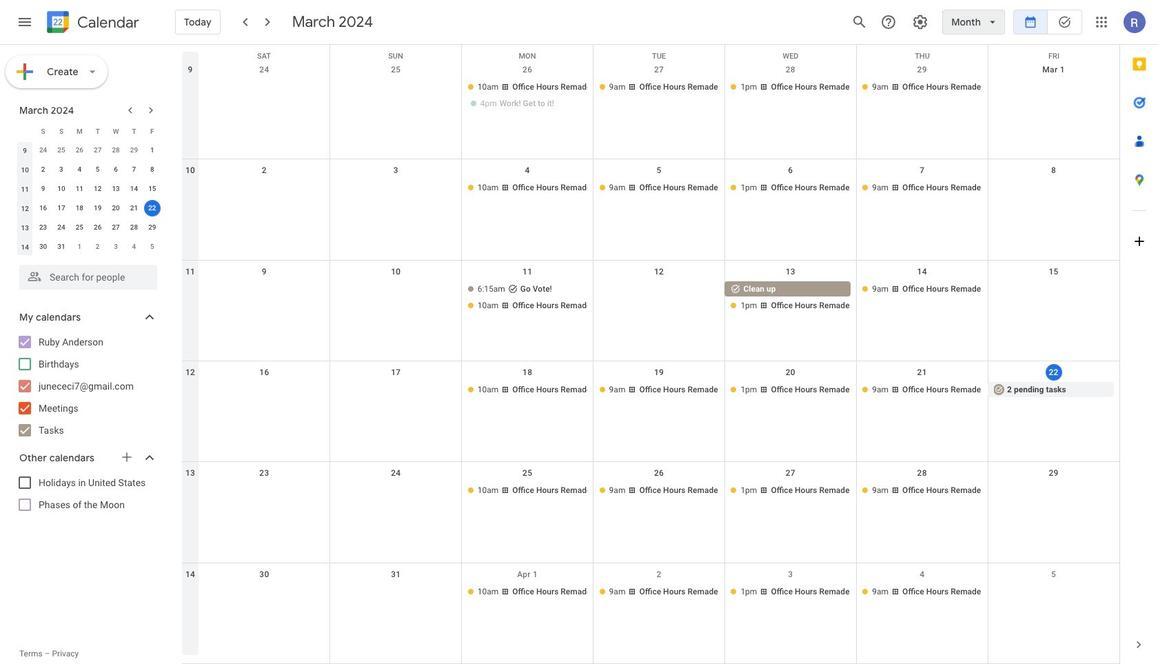 Task type: vqa. For each thing, say whether or not it's contained in the screenshot.
31 element
yes



Task type: locate. For each thing, give the bounding box(es) containing it.
cell
[[199, 79, 330, 112], [330, 79, 462, 112], [462, 79, 594, 112], [989, 79, 1120, 112], [199, 180, 330, 197], [330, 180, 462, 197], [989, 180, 1120, 197], [143, 199, 161, 218], [199, 281, 330, 314], [330, 281, 462, 314], [462, 281, 594, 314], [594, 281, 725, 314], [725, 281, 857, 314], [989, 281, 1120, 314], [199, 382, 330, 399], [330, 382, 462, 399], [199, 483, 330, 500], [330, 483, 462, 500], [989, 483, 1120, 500], [199, 584, 330, 601], [330, 584, 462, 601], [989, 584, 1120, 601]]

19 element
[[89, 200, 106, 217]]

heading inside the calendar element
[[74, 14, 139, 31]]

None search field
[[0, 259, 171, 290]]

add other calendars image
[[120, 450, 134, 464]]

3 element
[[53, 161, 70, 178]]

column header inside march 2024 grid
[[16, 121, 34, 141]]

main drawer image
[[17, 14, 33, 30]]

heading
[[74, 14, 139, 31]]

row group
[[16, 141, 161, 257]]

24 element
[[53, 219, 70, 236]]

23 element
[[35, 219, 51, 236]]

grid
[[182, 45, 1120, 664]]

april 2 element
[[89, 239, 106, 255]]

31 element
[[53, 239, 70, 255]]

column header
[[16, 121, 34, 141]]

26 element
[[89, 219, 106, 236]]

april 3 element
[[108, 239, 124, 255]]

11 element
[[71, 181, 88, 197]]

row group inside march 2024 grid
[[16, 141, 161, 257]]

5 element
[[89, 161, 106, 178]]

cell inside 'row group'
[[143, 199, 161, 218]]

21 element
[[126, 200, 142, 217]]

27 element
[[108, 219, 124, 236]]

18 element
[[71, 200, 88, 217]]

17 element
[[53, 200, 70, 217]]

february 27 element
[[89, 142, 106, 159]]

row
[[182, 45, 1120, 66], [182, 59, 1120, 160], [16, 121, 161, 141], [16, 141, 161, 160], [182, 160, 1120, 260], [16, 160, 161, 179], [16, 179, 161, 199], [16, 199, 161, 218], [16, 218, 161, 237], [16, 237, 161, 257], [182, 260, 1120, 361], [182, 361, 1120, 462], [182, 462, 1120, 563], [182, 563, 1120, 664]]

march 2024 grid
[[13, 121, 161, 257]]

february 26 element
[[71, 142, 88, 159]]

29 element
[[144, 219, 161, 236]]

30 element
[[35, 239, 51, 255]]

other calendars list
[[3, 472, 171, 516]]

tab list
[[1121, 45, 1159, 626]]



Task type: describe. For each thing, give the bounding box(es) containing it.
february 28 element
[[108, 142, 124, 159]]

february 25 element
[[53, 142, 70, 159]]

8 element
[[144, 161, 161, 178]]

12 element
[[89, 181, 106, 197]]

settings menu image
[[913, 14, 929, 30]]

4 element
[[71, 161, 88, 178]]

28 element
[[126, 219, 142, 236]]

1 element
[[144, 142, 161, 159]]

16 element
[[35, 200, 51, 217]]

22, today element
[[144, 200, 161, 217]]

14 element
[[126, 181, 142, 197]]

15 element
[[144, 181, 161, 197]]

Search for people text field
[[28, 265, 149, 290]]

9 element
[[35, 181, 51, 197]]

my calendars list
[[3, 331, 171, 441]]

20 element
[[108, 200, 124, 217]]

13 element
[[108, 181, 124, 197]]

2 element
[[35, 161, 51, 178]]

april 4 element
[[126, 239, 142, 255]]

6 element
[[108, 161, 124, 178]]

10 element
[[53, 181, 70, 197]]

april 5 element
[[144, 239, 161, 255]]

april 1 element
[[71, 239, 88, 255]]

25 element
[[71, 219, 88, 236]]

february 24 element
[[35, 142, 51, 159]]

calendar element
[[44, 8, 139, 39]]

february 29 element
[[126, 142, 142, 159]]

7 element
[[126, 161, 142, 178]]



